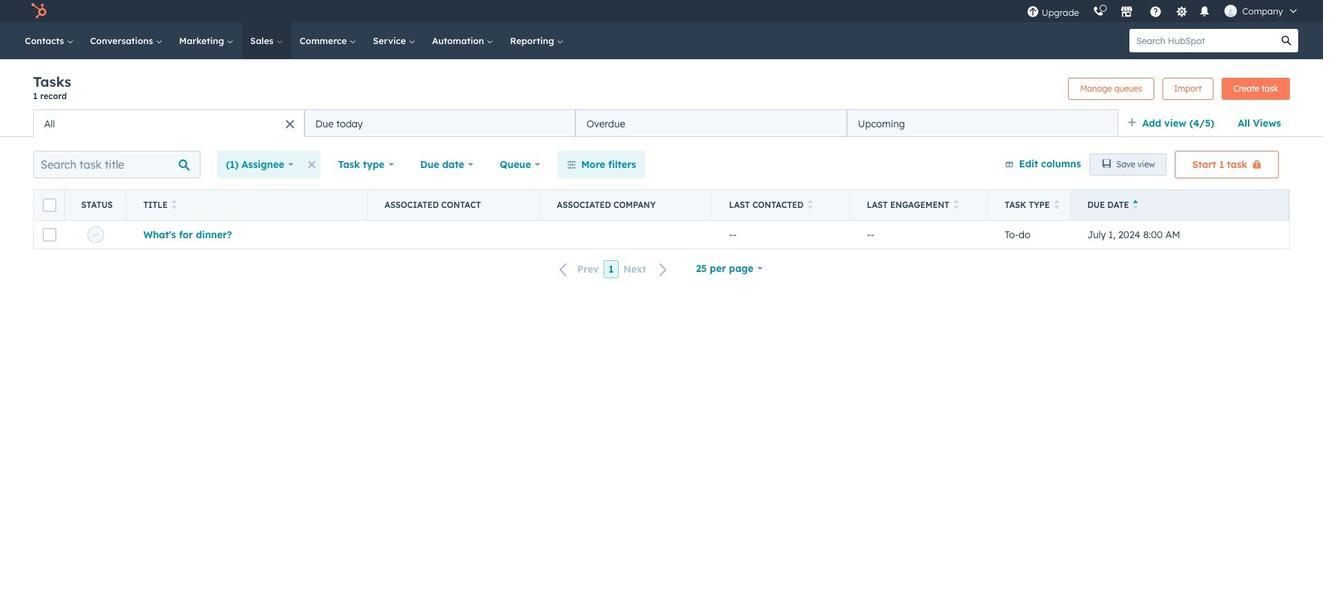 Task type: vqa. For each thing, say whether or not it's contained in the screenshot.
Ascending sort. Press to sort descending. icon
yes



Task type: locate. For each thing, give the bounding box(es) containing it.
4 press to sort. element from the left
[[1055, 200, 1060, 211]]

1 column header from the left
[[34, 190, 65, 221]]

1 horizontal spatial press to sort. image
[[1055, 200, 1060, 210]]

0 horizontal spatial press to sort. image
[[172, 200, 177, 210]]

4 column header from the left
[[541, 190, 713, 221]]

ascending sort. press to sort descending. element
[[1134, 200, 1139, 211]]

banner
[[33, 73, 1291, 110]]

Search task title search field
[[33, 151, 201, 179]]

column header
[[34, 190, 65, 221], [65, 190, 127, 221], [368, 190, 541, 221], [541, 190, 713, 221]]

press to sort. image
[[808, 200, 813, 210], [954, 200, 959, 210]]

tab list
[[33, 110, 1119, 137]]

press to sort. element
[[172, 200, 177, 211], [808, 200, 813, 211], [954, 200, 959, 211], [1055, 200, 1060, 211]]

ascending sort. press to sort descending. image
[[1134, 200, 1139, 210]]

0 horizontal spatial press to sort. image
[[808, 200, 813, 210]]

pagination navigation
[[551, 261, 676, 279]]

press to sort. image
[[172, 200, 177, 210], [1055, 200, 1060, 210]]

marketplaces image
[[1121, 6, 1133, 19]]

menu
[[1020, 0, 1307, 22]]

2 press to sort. image from the left
[[954, 200, 959, 210]]

jacob simon image
[[1225, 5, 1237, 17]]

1 horizontal spatial press to sort. image
[[954, 200, 959, 210]]



Task type: describe. For each thing, give the bounding box(es) containing it.
2 press to sort. image from the left
[[1055, 200, 1060, 210]]

2 press to sort. element from the left
[[808, 200, 813, 211]]

1 press to sort. image from the left
[[172, 200, 177, 210]]

3 column header from the left
[[368, 190, 541, 221]]

Search HubSpot search field
[[1130, 29, 1276, 52]]

1 press to sort. element from the left
[[172, 200, 177, 211]]

2 column header from the left
[[65, 190, 127, 221]]

3 press to sort. element from the left
[[954, 200, 959, 211]]

1 press to sort. image from the left
[[808, 200, 813, 210]]

task status: not completed image
[[93, 233, 99, 238]]



